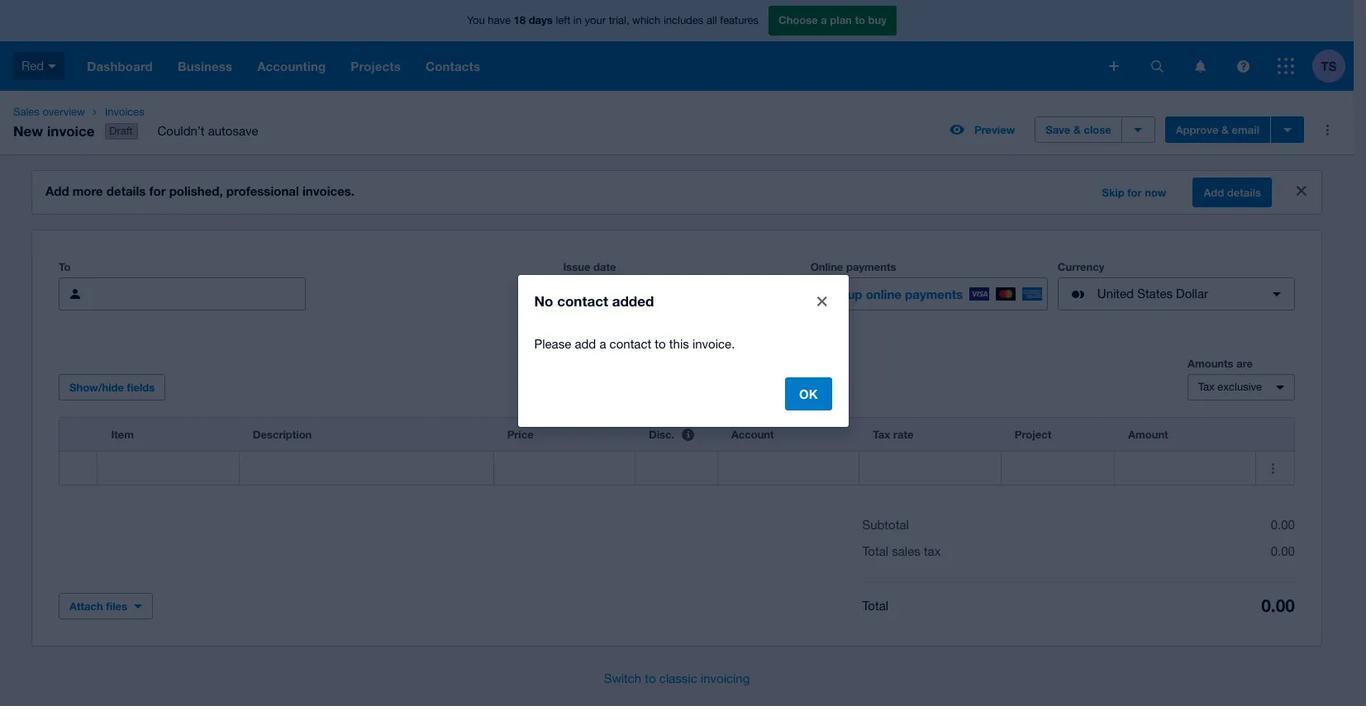 Task type: locate. For each thing, give the bounding box(es) containing it.
save
[[1046, 123, 1071, 137]]

now
[[1145, 186, 1167, 199]]

days
[[529, 13, 553, 27]]

total for total
[[863, 599, 889, 613]]

for left 'polished,'
[[149, 184, 166, 199]]

set up online payments
[[825, 287, 963, 302]]

& left email
[[1222, 123, 1229, 137]]

0 horizontal spatial details
[[107, 184, 146, 199]]

details
[[107, 184, 146, 199], [1228, 186, 1262, 199]]

subtotal
[[863, 518, 909, 533]]

1 horizontal spatial for
[[1128, 186, 1142, 199]]

payments up online
[[847, 261, 897, 274]]

tax for tax rate
[[873, 428, 891, 442]]

a left plan
[[821, 13, 827, 27]]

invoice.
[[693, 337, 735, 351]]

invoices.
[[303, 184, 355, 199]]

contact
[[557, 292, 608, 310], [610, 337, 652, 351]]

payments right online
[[905, 287, 963, 302]]

0 horizontal spatial tax
[[873, 428, 891, 442]]

this
[[670, 337, 689, 351]]

1 vertical spatial contact
[[610, 337, 652, 351]]

& for close
[[1074, 123, 1081, 137]]

To text field
[[98, 279, 305, 310]]

2 vertical spatial 0.00
[[1262, 596, 1296, 617]]

a inside 'dialog'
[[600, 337, 606, 351]]

skip for now button
[[1093, 180, 1177, 206]]

2 & from the left
[[1222, 123, 1229, 137]]

total down total sales tax
[[863, 599, 889, 613]]

switch to classic invoicing
[[604, 672, 750, 686]]

to left this
[[655, 337, 666, 351]]

add inside add details "button"
[[1204, 186, 1225, 199]]

payments inside 'popup button'
[[905, 287, 963, 302]]

tax inside popup button
[[1199, 381, 1215, 394]]

online payments
[[811, 261, 897, 274]]

contact down the issue
[[557, 292, 608, 310]]

total down subtotal
[[863, 545, 889, 559]]

ok button
[[785, 377, 832, 410]]

save & close button
[[1035, 117, 1122, 143]]

trial,
[[609, 14, 630, 27]]

1 & from the left
[[1074, 123, 1081, 137]]

1 vertical spatial payments
[[905, 287, 963, 302]]

tax inside invoice line item list "element"
[[873, 428, 891, 442]]

which
[[633, 14, 661, 27]]

&
[[1074, 123, 1081, 137], [1222, 123, 1229, 137]]

0 vertical spatial a
[[821, 13, 827, 27]]

svg image left svg image
[[1151, 60, 1164, 72]]

no contact added dialog
[[518, 275, 849, 427]]

skip
[[1102, 186, 1125, 199]]

show/hide fields button
[[59, 375, 166, 401]]

tax
[[1199, 381, 1215, 394], [873, 428, 891, 442]]

0 horizontal spatial contact
[[557, 292, 608, 310]]

add right "now" at the right top of the page
[[1204, 186, 1225, 199]]

amounts are
[[1188, 357, 1253, 370]]

1 vertical spatial a
[[600, 337, 606, 351]]

payments
[[847, 261, 897, 274], [905, 287, 963, 302]]

issue date
[[563, 261, 616, 274]]

2 vertical spatial to
[[645, 672, 656, 686]]

1 horizontal spatial &
[[1222, 123, 1229, 137]]

1 horizontal spatial payments
[[905, 287, 963, 302]]

0.00
[[1271, 518, 1295, 533], [1271, 545, 1295, 559], [1262, 596, 1296, 617]]

professional
[[226, 184, 299, 199]]

0 vertical spatial payments
[[847, 261, 897, 274]]

attach
[[69, 600, 103, 614]]

up
[[848, 287, 863, 302]]

are
[[1237, 357, 1253, 370]]

details inside "button"
[[1228, 186, 1262, 199]]

disc.
[[649, 428, 675, 442]]

Issue date text field
[[603, 279, 761, 310]]

details right more
[[107, 184, 146, 199]]

add details
[[1204, 186, 1262, 199]]

ok
[[799, 387, 818, 401]]

for
[[149, 184, 166, 199], [1128, 186, 1142, 199]]

overview
[[42, 106, 85, 118]]

1 horizontal spatial a
[[821, 13, 827, 27]]

1 vertical spatial to
[[655, 337, 666, 351]]

for left "now" at the right top of the page
[[1128, 186, 1142, 199]]

0 vertical spatial total
[[863, 545, 889, 559]]

exclusive
[[1218, 381, 1262, 394]]

classic
[[660, 672, 698, 686]]

total for total sales tax
[[863, 545, 889, 559]]

svg image
[[1278, 58, 1295, 74], [1151, 60, 1164, 72], [1237, 60, 1250, 72], [1109, 61, 1119, 71], [48, 64, 56, 68]]

total
[[863, 545, 889, 559], [863, 599, 889, 613]]

2 total from the top
[[863, 599, 889, 613]]

Amount field
[[1115, 453, 1256, 485]]

contact down 'added'
[[610, 337, 652, 351]]

svg image inside 'red' popup button
[[48, 64, 56, 68]]

1 vertical spatial tax
[[873, 428, 891, 442]]

sales
[[892, 545, 921, 559]]

choose
[[779, 13, 818, 27]]

add more details for polished, professional invoices. status
[[32, 171, 1322, 214]]

ts banner
[[0, 0, 1354, 91]]

to right switch
[[645, 672, 656, 686]]

1 total from the top
[[863, 545, 889, 559]]

draft
[[109, 125, 133, 137]]

svg image right svg image
[[1237, 60, 1250, 72]]

1 horizontal spatial contact
[[610, 337, 652, 351]]

0 vertical spatial tax
[[1199, 381, 1215, 394]]

add more details for polished, professional invoices.
[[45, 184, 355, 199]]

to
[[855, 13, 866, 27], [655, 337, 666, 351], [645, 672, 656, 686]]

add left more
[[45, 184, 69, 199]]

0 horizontal spatial for
[[149, 184, 166, 199]]

& right save
[[1074, 123, 1081, 137]]

new invoice
[[13, 122, 95, 139]]

tax down amounts
[[1199, 381, 1215, 394]]

0 vertical spatial 0.00
[[1271, 518, 1295, 533]]

date
[[594, 261, 616, 274]]

svg image left ts
[[1278, 58, 1295, 74]]

preview
[[975, 123, 1015, 137]]

price
[[507, 428, 534, 442]]

states
[[1138, 287, 1173, 301]]

a right add
[[600, 337, 606, 351]]

you
[[467, 14, 485, 27]]

svg image right red in the left of the page
[[48, 64, 56, 68]]

save & close
[[1046, 123, 1112, 137]]

invoice
[[47, 122, 95, 139]]

0 horizontal spatial a
[[600, 337, 606, 351]]

0 horizontal spatial add
[[45, 184, 69, 199]]

buy
[[869, 13, 887, 27]]

tax left rate
[[873, 428, 891, 442]]

add for add details
[[1204, 186, 1225, 199]]

no contact added
[[534, 292, 654, 310]]

preview button
[[940, 117, 1025, 143]]

18
[[514, 13, 526, 27]]

approve & email
[[1176, 123, 1260, 137]]

1 horizontal spatial tax
[[1199, 381, 1215, 394]]

details down email
[[1228, 186, 1262, 199]]

added
[[612, 292, 654, 310]]

tax exclusive
[[1199, 381, 1262, 394]]

1 horizontal spatial details
[[1228, 186, 1262, 199]]

please
[[534, 337, 571, 351]]

0 horizontal spatial &
[[1074, 123, 1081, 137]]

& for email
[[1222, 123, 1229, 137]]

choose a plan to buy
[[779, 13, 887, 27]]

for inside "button"
[[1128, 186, 1142, 199]]

1 vertical spatial total
[[863, 599, 889, 613]]

1 vertical spatial 0.00
[[1271, 545, 1295, 559]]

to left buy
[[855, 13, 866, 27]]

0 vertical spatial to
[[855, 13, 866, 27]]

close
[[1084, 123, 1112, 137]]

1 horizontal spatial add
[[1204, 186, 1225, 199]]



Task type: vqa. For each thing, say whether or not it's contained in the screenshot.
2nd TOTAL from the bottom of the page
yes



Task type: describe. For each thing, give the bounding box(es) containing it.
svg image up close
[[1109, 61, 1119, 71]]

0 vertical spatial contact
[[557, 292, 608, 310]]

a inside 'ts' banner
[[821, 13, 827, 27]]

you have 18 days left in your trial, which includes all features
[[467, 13, 759, 27]]

tax
[[924, 545, 941, 559]]

sales overview link
[[7, 104, 92, 121]]

issue
[[563, 261, 591, 274]]

please add a contact to this invoice.
[[534, 337, 735, 351]]

invoicing
[[701, 672, 750, 686]]

tax rate
[[873, 428, 914, 442]]

more date options image
[[768, 278, 801, 311]]

switch to classic invoicing button
[[591, 663, 763, 696]]

tax for tax exclusive
[[1199, 381, 1215, 394]]

total sales tax
[[863, 545, 941, 559]]

online
[[866, 287, 902, 302]]

red button
[[0, 41, 75, 91]]

plan
[[830, 13, 852, 27]]

more
[[73, 184, 103, 199]]

set up online payments button
[[811, 278, 1048, 311]]

includes
[[664, 14, 704, 27]]

new
[[13, 122, 43, 139]]

couldn't
[[158, 124, 205, 138]]

0.00 for total sales tax
[[1271, 545, 1295, 559]]

email
[[1232, 123, 1260, 137]]

contact element
[[59, 278, 306, 311]]

project
[[1015, 428, 1052, 442]]

add details button
[[1193, 178, 1272, 208]]

united
[[1098, 287, 1134, 301]]

amount
[[1129, 428, 1169, 442]]

fields
[[127, 381, 155, 394]]

sales
[[13, 106, 40, 118]]

red
[[21, 58, 44, 73]]

attach files button
[[59, 594, 153, 620]]

features
[[720, 14, 759, 27]]

attach files
[[69, 600, 127, 614]]

item
[[111, 428, 134, 442]]

to inside no contact added 'dialog'
[[655, 337, 666, 351]]

add
[[575, 337, 596, 351]]

set
[[825, 287, 844, 302]]

skip for now
[[1102, 186, 1167, 199]]

have
[[488, 14, 511, 27]]

amounts
[[1188, 357, 1234, 370]]

invoices
[[105, 106, 145, 118]]

files
[[106, 600, 127, 614]]

couldn't autosave
[[158, 124, 258, 138]]

currency
[[1058, 261, 1105, 274]]

show/hide fields
[[69, 381, 155, 394]]

svg image
[[1195, 60, 1206, 72]]

united states dollar button
[[1058, 278, 1296, 311]]

switch
[[604, 672, 642, 686]]

sales overview
[[13, 106, 85, 118]]

no
[[534, 292, 553, 310]]

left
[[556, 14, 571, 27]]

Description text field
[[240, 453, 493, 485]]

0 horizontal spatial payments
[[847, 261, 897, 274]]

account
[[732, 428, 774, 442]]

rate
[[894, 428, 914, 442]]

add for add more details for polished, professional invoices.
[[45, 184, 69, 199]]

approve
[[1176, 123, 1219, 137]]

show/hide
[[69, 381, 124, 394]]

close image
[[806, 285, 839, 318]]

all
[[707, 14, 717, 27]]

Price field
[[494, 453, 635, 485]]

ts
[[1322, 58, 1337, 73]]

to inside button
[[645, 672, 656, 686]]

description
[[253, 428, 312, 442]]

invoice line item list element
[[59, 418, 1296, 486]]

online
[[811, 261, 844, 274]]

0.00 for subtotal
[[1271, 518, 1295, 533]]

united states dollar
[[1098, 287, 1209, 301]]

your
[[585, 14, 606, 27]]

in
[[574, 14, 582, 27]]

ts button
[[1313, 41, 1354, 91]]

polished,
[[169, 184, 223, 199]]

tax exclusive button
[[1188, 375, 1296, 401]]

invoices link
[[98, 104, 272, 121]]

to inside 'ts' banner
[[855, 13, 866, 27]]

to
[[59, 261, 71, 274]]

approve & email button
[[1165, 117, 1271, 143]]



